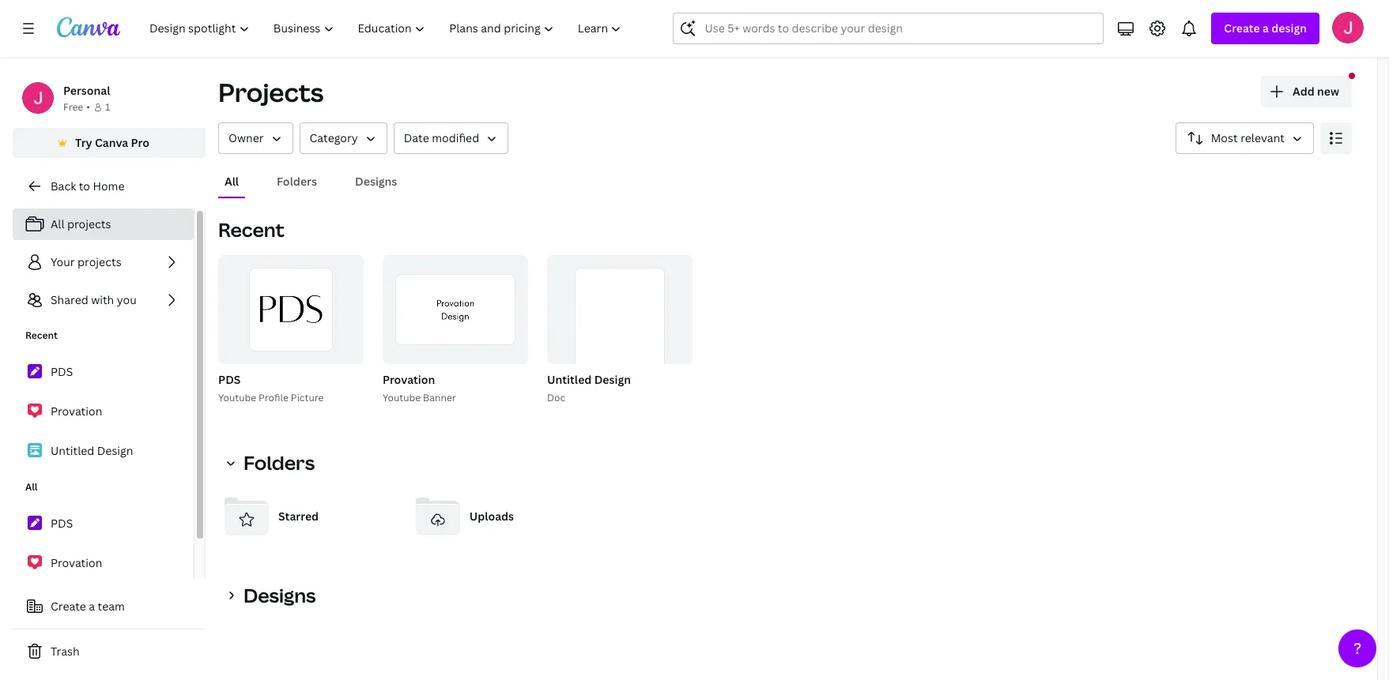 Task type: locate. For each thing, give the bounding box(es) containing it.
0 vertical spatial recent
[[218, 217, 285, 243]]

a
[[1263, 21, 1269, 36], [89, 599, 95, 614]]

2 horizontal spatial all
[[225, 174, 239, 189]]

provation button
[[383, 371, 435, 391]]

2 youtube from the left
[[383, 391, 421, 405]]

1 vertical spatial untitled
[[51, 444, 94, 459]]

1 vertical spatial recent
[[25, 329, 58, 342]]

0 vertical spatial designs
[[355, 174, 397, 189]]

pds link down untitled design link
[[13, 508, 194, 541]]

2 vertical spatial all
[[25, 481, 38, 494]]

1 horizontal spatial a
[[1263, 21, 1269, 36]]

back to home
[[51, 179, 125, 194]]

projects down back to home at the left of the page
[[67, 217, 111, 232]]

youtube for provation
[[383, 391, 421, 405]]

0 vertical spatial provation
[[383, 372, 435, 387]]

folders inside button
[[277, 174, 317, 189]]

1 vertical spatial pds link
[[13, 508, 194, 541]]

youtube
[[218, 391, 256, 405], [383, 391, 421, 405]]

2 provation link from the top
[[13, 547, 194, 580]]

0 vertical spatial create
[[1224, 21, 1260, 36]]

design inside list
[[97, 444, 133, 459]]

top level navigation element
[[139, 13, 635, 44]]

all button
[[218, 167, 245, 197]]

trash link
[[13, 637, 206, 668]]

create inside dropdown button
[[1224, 21, 1260, 36]]

most relevant
[[1211, 130, 1285, 146]]

free
[[63, 100, 83, 114]]

shared
[[51, 293, 88, 308]]

all inside all projects link
[[51, 217, 64, 232]]

design for untitled design
[[97, 444, 133, 459]]

folders up starred
[[244, 450, 315, 476]]

your projects link
[[13, 247, 194, 278]]

create left the team
[[51, 599, 86, 614]]

uploads
[[469, 509, 514, 524]]

untitled design button
[[547, 371, 631, 391]]

recent down shared
[[25, 329, 58, 342]]

None search field
[[673, 13, 1104, 44]]

design inside untitled design doc
[[594, 372, 631, 387]]

provation up 'create a team'
[[51, 556, 102, 571]]

0 vertical spatial folders
[[277, 174, 317, 189]]

1 vertical spatial design
[[97, 444, 133, 459]]

banner
[[423, 391, 456, 405]]

0 vertical spatial pds link
[[13, 356, 194, 389]]

1 vertical spatial list
[[13, 356, 194, 468]]

your projects
[[51, 255, 121, 270]]

owner
[[229, 130, 264, 146]]

1 youtube from the left
[[218, 391, 256, 405]]

Search search field
[[705, 13, 1073, 43]]

1 vertical spatial designs
[[244, 583, 316, 609]]

provation up 'untitled design'
[[51, 404, 102, 419]]

0 horizontal spatial create
[[51, 599, 86, 614]]

1 horizontal spatial untitled
[[547, 372, 592, 387]]

design
[[594, 372, 631, 387], [97, 444, 133, 459]]

Date modified button
[[394, 123, 509, 154]]

create for create a team
[[51, 599, 86, 614]]

shared with you
[[51, 293, 137, 308]]

create a design button
[[1212, 13, 1320, 44]]

you
[[117, 293, 137, 308]]

untitled inside list
[[51, 444, 94, 459]]

Sort by button
[[1176, 123, 1314, 154]]

create inside button
[[51, 599, 86, 614]]

pds link down shared with you link
[[13, 356, 194, 389]]

1 horizontal spatial designs
[[355, 174, 397, 189]]

create a design
[[1224, 21, 1307, 36]]

recent down all button
[[218, 217, 285, 243]]

untitled
[[547, 372, 592, 387], [51, 444, 94, 459]]

projects
[[67, 217, 111, 232], [78, 255, 121, 270]]

pds link
[[13, 356, 194, 389], [13, 508, 194, 541]]

a for team
[[89, 599, 95, 614]]

1 vertical spatial a
[[89, 599, 95, 614]]

design for untitled design doc
[[594, 372, 631, 387]]

create left "design" on the right of the page
[[1224, 21, 1260, 36]]

most
[[1211, 130, 1238, 146]]

youtube inside "provation youtube banner"
[[383, 391, 421, 405]]

pds for first pds link from the bottom
[[51, 516, 73, 531]]

provation link
[[13, 395, 194, 429], [13, 547, 194, 580]]

0 horizontal spatial recent
[[25, 329, 58, 342]]

shared with you link
[[13, 285, 194, 316]]

1 vertical spatial create
[[51, 599, 86, 614]]

a left "design" on the right of the page
[[1263, 21, 1269, 36]]

create a team button
[[13, 591, 206, 623]]

starred link
[[218, 489, 397, 546]]

1 horizontal spatial create
[[1224, 21, 1260, 36]]

pds for second pds link from the bottom
[[51, 365, 73, 380]]

0 vertical spatial all
[[225, 174, 239, 189]]

provation link for second pds link from the bottom
[[13, 395, 194, 429]]

add new
[[1293, 84, 1340, 99]]

provation youtube banner
[[383, 372, 456, 405]]

all inside all button
[[225, 174, 239, 189]]

2 list from the top
[[13, 356, 194, 468]]

designs inside button
[[355, 174, 397, 189]]

provation link up the team
[[13, 547, 194, 580]]

0 horizontal spatial untitled
[[51, 444, 94, 459]]

provation
[[383, 372, 435, 387], [51, 404, 102, 419], [51, 556, 102, 571]]

try
[[75, 135, 92, 150]]

create
[[1224, 21, 1260, 36], [51, 599, 86, 614]]

2 vertical spatial list
[[13, 508, 194, 620]]

folders
[[277, 174, 317, 189], [244, 450, 315, 476]]

folders down the category
[[277, 174, 317, 189]]

doc
[[547, 391, 566, 405]]

0 vertical spatial design
[[594, 372, 631, 387]]

0 vertical spatial untitled
[[547, 372, 592, 387]]

picture
[[291, 391, 324, 405]]

3 list from the top
[[13, 508, 194, 620]]

youtube down pds button
[[218, 391, 256, 405]]

pds
[[51, 365, 73, 380], [218, 372, 241, 387], [51, 516, 73, 531]]

a inside button
[[89, 599, 95, 614]]

all projects link
[[13, 209, 194, 240]]

list
[[13, 209, 194, 316], [13, 356, 194, 468], [13, 508, 194, 620]]

untitled inside untitled design doc
[[547, 372, 592, 387]]

a for design
[[1263, 21, 1269, 36]]

1 vertical spatial folders
[[244, 450, 315, 476]]

list containing all projects
[[13, 209, 194, 316]]

recent
[[218, 217, 285, 243], [25, 329, 58, 342]]

trash
[[51, 644, 80, 660]]

create for create a design
[[1224, 21, 1260, 36]]

a left the team
[[89, 599, 95, 614]]

folders button
[[218, 448, 324, 479]]

0 vertical spatial a
[[1263, 21, 1269, 36]]

youtube inside pds youtube profile picture
[[218, 391, 256, 405]]

Category button
[[299, 123, 387, 154]]

try canva pro button
[[13, 128, 206, 158]]

modified
[[432, 130, 479, 146]]

provation inside "provation youtube banner"
[[383, 372, 435, 387]]

provation up banner
[[383, 372, 435, 387]]

0 horizontal spatial design
[[97, 444, 133, 459]]

0 horizontal spatial youtube
[[218, 391, 256, 405]]

provation link up untitled design link
[[13, 395, 194, 429]]

1 vertical spatial all
[[51, 217, 64, 232]]

all projects
[[51, 217, 111, 232]]

a inside dropdown button
[[1263, 21, 1269, 36]]

youtube down provation button on the left of page
[[383, 391, 421, 405]]

1 horizontal spatial all
[[51, 217, 64, 232]]

create a team
[[51, 599, 125, 614]]

projects right your
[[78, 255, 121, 270]]

1 list from the top
[[13, 209, 194, 316]]

projects inside your projects link
[[78, 255, 121, 270]]

all
[[225, 174, 239, 189], [51, 217, 64, 232], [25, 481, 38, 494]]

0 horizontal spatial designs
[[244, 583, 316, 609]]

1 horizontal spatial design
[[594, 372, 631, 387]]

projects inside all projects link
[[67, 217, 111, 232]]

0 vertical spatial provation link
[[13, 395, 194, 429]]

1 vertical spatial provation link
[[13, 547, 194, 580]]

1 vertical spatial projects
[[78, 255, 121, 270]]

1 provation link from the top
[[13, 395, 194, 429]]

0 vertical spatial list
[[13, 209, 194, 316]]

1 horizontal spatial youtube
[[383, 391, 421, 405]]

1 pds link from the top
[[13, 356, 194, 389]]

1
[[105, 100, 110, 114]]

0 horizontal spatial a
[[89, 599, 95, 614]]

provation link for first pds link from the bottom
[[13, 547, 194, 580]]

designs
[[355, 174, 397, 189], [244, 583, 316, 609]]

untitled design doc
[[547, 372, 631, 405]]

youtube for pds
[[218, 391, 256, 405]]

0 vertical spatial projects
[[67, 217, 111, 232]]



Task type: describe. For each thing, give the bounding box(es) containing it.
pds inside pds youtube profile picture
[[218, 372, 241, 387]]

date modified
[[404, 130, 479, 146]]

folders inside dropdown button
[[244, 450, 315, 476]]

•
[[86, 100, 90, 114]]

2 vertical spatial provation
[[51, 556, 102, 571]]

canva
[[95, 135, 128, 150]]

profile
[[259, 391, 289, 405]]

folders button
[[270, 167, 323, 197]]

starred
[[278, 509, 319, 524]]

date
[[404, 130, 429, 146]]

add
[[1293, 84, 1315, 99]]

your
[[51, 255, 75, 270]]

all for all button
[[225, 174, 239, 189]]

back to home link
[[13, 171, 206, 202]]

projects
[[218, 75, 324, 109]]

personal
[[63, 83, 110, 98]]

pro
[[131, 135, 149, 150]]

new
[[1317, 84, 1340, 99]]

projects for all projects
[[67, 217, 111, 232]]

1 horizontal spatial recent
[[218, 217, 285, 243]]

home
[[93, 179, 125, 194]]

untitled for untitled design
[[51, 444, 94, 459]]

pds button
[[218, 371, 241, 391]]

1 vertical spatial provation
[[51, 404, 102, 419]]

free •
[[63, 100, 90, 114]]

all for all projects
[[51, 217, 64, 232]]

add new button
[[1261, 76, 1352, 108]]

untitled for untitled design doc
[[547, 372, 592, 387]]

category
[[310, 130, 358, 146]]

uploads link
[[409, 489, 588, 546]]

designs button
[[218, 580, 325, 612]]

team
[[98, 599, 125, 614]]

untitled design link
[[13, 435, 194, 468]]

projects for your projects
[[78, 255, 121, 270]]

pds youtube profile picture
[[218, 372, 324, 405]]

untitled design
[[51, 444, 133, 459]]

relevant
[[1241, 130, 1285, 146]]

designs button
[[349, 167, 404, 197]]

try canva pro
[[75, 135, 149, 150]]

with
[[91, 293, 114, 308]]

design
[[1272, 21, 1307, 36]]

2 pds link from the top
[[13, 508, 194, 541]]

Owner button
[[218, 123, 293, 154]]

to
[[79, 179, 90, 194]]

james peterson image
[[1332, 12, 1364, 43]]

designs inside dropdown button
[[244, 583, 316, 609]]

0 horizontal spatial all
[[25, 481, 38, 494]]

back
[[51, 179, 76, 194]]



Task type: vqa. For each thing, say whether or not it's contained in the screenshot.
of
no



